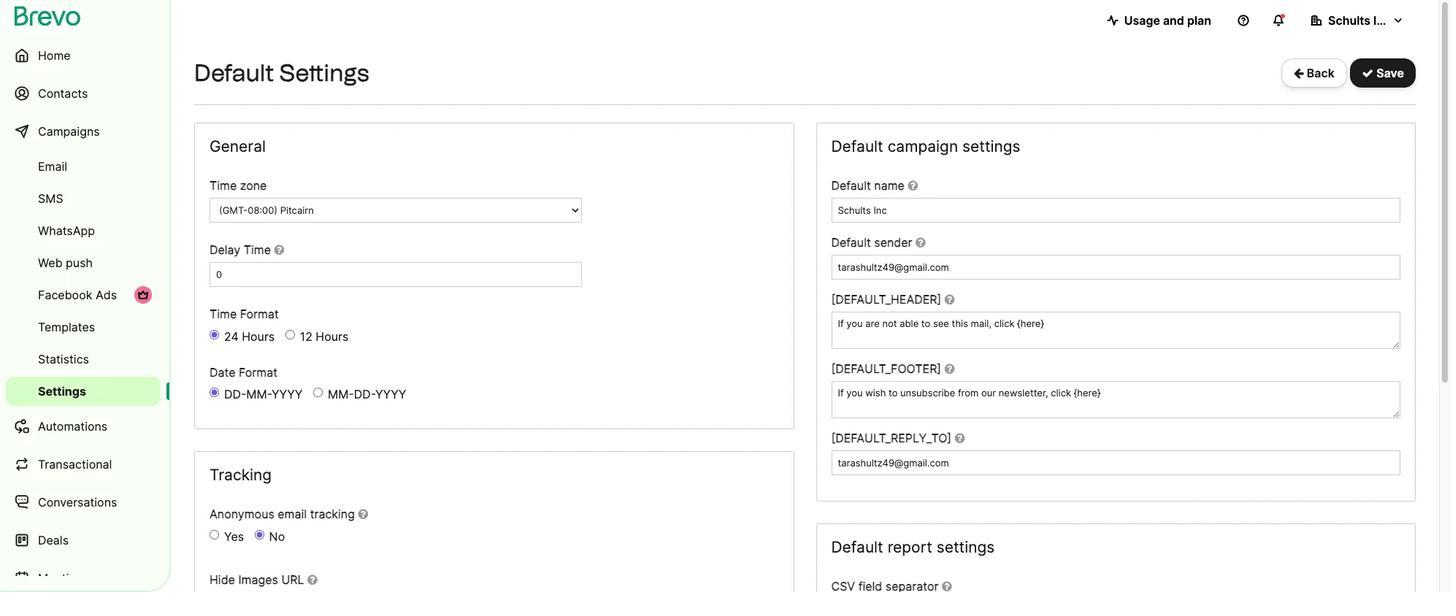 Task type: vqa. For each thing, say whether or not it's contained in the screenshot.
Save button
yes



Task type: locate. For each thing, give the bounding box(es) containing it.
2 hours from the left
[[316, 329, 349, 344]]

usage
[[1125, 13, 1160, 28]]

1 horizontal spatial question circle image
[[908, 180, 918, 191]]

deals
[[38, 533, 69, 548]]

question circle image
[[916, 237, 926, 248], [274, 244, 284, 256], [945, 294, 955, 305], [955, 433, 965, 444], [358, 509, 368, 520], [942, 581, 952, 592]]

format for mm-
[[239, 365, 278, 380]]

statistics
[[38, 352, 89, 367]]

date
[[210, 365, 236, 380]]

1 horizontal spatial mm-
[[328, 387, 354, 402]]

mm-
[[246, 387, 272, 402], [328, 387, 354, 402]]

meetings link
[[6, 561, 161, 592]]

time
[[210, 178, 237, 193], [244, 243, 271, 257], [210, 307, 237, 321]]

2 vertical spatial time
[[210, 307, 237, 321]]

settings
[[963, 137, 1021, 156], [937, 539, 995, 557]]

anonymous
[[210, 507, 274, 522]]

question circle image for default sender
[[916, 237, 926, 248]]

2 mm- from the left
[[328, 387, 354, 402]]

1 vertical spatial settings
[[38, 384, 86, 399]]

1 vertical spatial question circle image
[[945, 363, 955, 375]]

1 horizontal spatial yyyy
[[375, 387, 406, 402]]

settings
[[279, 59, 369, 87], [38, 384, 86, 399]]

question circle image right sender
[[916, 237, 926, 248]]

tracking
[[210, 466, 272, 485]]

default for default settings
[[194, 59, 274, 87]]

default report settings
[[832, 539, 995, 557]]

None text field
[[832, 451, 1401, 476]]

None text field
[[832, 198, 1401, 223], [832, 255, 1401, 280], [210, 262, 582, 287], [832, 312, 1401, 349], [832, 381, 1401, 419], [832, 198, 1401, 223], [832, 255, 1401, 280], [210, 262, 582, 287], [832, 312, 1401, 349], [832, 381, 1401, 419]]

templates link
[[6, 313, 161, 342]]

hide
[[210, 573, 235, 587]]

schults
[[1329, 13, 1371, 28]]

hide images url
[[210, 573, 304, 587]]

report
[[888, 539, 933, 557]]

email
[[38, 159, 67, 174]]

0 vertical spatial format
[[240, 307, 279, 321]]

0 vertical spatial question circle image
[[908, 180, 918, 191]]

1 yyyy from the left
[[272, 387, 303, 402]]

0 vertical spatial time
[[210, 178, 237, 193]]

question circle image right [default_header]
[[945, 294, 955, 305]]

inc
[[1374, 13, 1391, 28]]

0 horizontal spatial mm-
[[246, 387, 272, 402]]

url
[[282, 573, 304, 587]]

2 horizontal spatial question circle image
[[945, 363, 955, 375]]

question circle image down default report settings
[[942, 581, 952, 592]]

images
[[238, 573, 278, 587]]

mm- down date format
[[246, 387, 272, 402]]

name
[[874, 178, 905, 193]]

dd-mm-yyyy
[[224, 387, 303, 402]]

2 vertical spatial question circle image
[[308, 574, 318, 586]]

ads
[[96, 288, 117, 302]]

0 horizontal spatial yyyy
[[272, 387, 303, 402]]

default for default report settings
[[832, 539, 884, 557]]

2 yyyy from the left
[[375, 387, 406, 402]]

transactional
[[38, 457, 112, 472]]

tracking
[[310, 507, 355, 522]]

1 vertical spatial format
[[239, 365, 278, 380]]

question circle image right 'url'
[[308, 574, 318, 586]]

hours down time format
[[242, 329, 275, 344]]

1 hours from the left
[[242, 329, 275, 344]]

email
[[278, 507, 307, 522]]

12 hours
[[300, 329, 349, 344]]

question circle image right name
[[908, 180, 918, 191]]

question circle image right [default_footer]
[[945, 363, 955, 375]]

usage and plan button
[[1095, 6, 1223, 35]]

back button
[[1282, 58, 1347, 88]]

question circle image right tracking
[[358, 509, 368, 520]]

zone
[[240, 178, 267, 193]]

None radio
[[210, 330, 219, 339]]

general
[[210, 137, 266, 156]]

format up 24 hours
[[240, 307, 279, 321]]

settings link
[[6, 377, 161, 406]]

campaigns link
[[6, 114, 161, 149]]

[default_footer]
[[832, 362, 942, 376]]

format for hours
[[240, 307, 279, 321]]

1 horizontal spatial hours
[[316, 329, 349, 344]]

whatsapp
[[38, 223, 95, 238]]

None radio
[[285, 330, 295, 339], [210, 388, 219, 398], [313, 388, 323, 398], [210, 530, 219, 540], [255, 530, 264, 540], [285, 330, 295, 339], [210, 388, 219, 398], [313, 388, 323, 398], [210, 530, 219, 540], [255, 530, 264, 540]]

24
[[224, 329, 239, 344]]

default
[[194, 59, 274, 87], [832, 137, 884, 156], [832, 178, 871, 193], [832, 235, 871, 250], [832, 539, 884, 557]]

time zone
[[210, 178, 267, 193]]

settings right report
[[937, 539, 995, 557]]

0 horizontal spatial question circle image
[[308, 574, 318, 586]]

back
[[1304, 66, 1335, 80]]

format
[[240, 307, 279, 321], [239, 365, 278, 380]]

settings for default campaign settings
[[963, 137, 1021, 156]]

0 horizontal spatial dd-
[[224, 387, 246, 402]]

format up "dd-mm-yyyy"
[[239, 365, 278, 380]]

campaign
[[888, 137, 958, 156]]

hours
[[242, 329, 275, 344], [316, 329, 349, 344]]

question circle image right delay time
[[274, 244, 284, 256]]

arrow left image
[[1294, 67, 1304, 79]]

question circle image right [default_reply_to]
[[955, 433, 965, 444]]

time left the zone
[[210, 178, 237, 193]]

settings right "campaign"
[[963, 137, 1021, 156]]

date format
[[210, 365, 278, 380]]

1 dd- from the left
[[224, 387, 246, 402]]

question circle image for anonymous email tracking
[[358, 509, 368, 520]]

mm- down the 12 hours
[[328, 387, 354, 402]]

delay time
[[210, 243, 271, 257]]

yyyy for mm-
[[272, 387, 303, 402]]

[default_header]
[[832, 292, 942, 307]]

time right delay
[[244, 243, 271, 257]]

1 vertical spatial settings
[[937, 539, 995, 557]]

facebook ads link
[[6, 280, 161, 310]]

1 horizontal spatial dd-
[[354, 387, 375, 402]]

hours right 12
[[316, 329, 349, 344]]

0 vertical spatial settings
[[963, 137, 1021, 156]]

0 horizontal spatial hours
[[242, 329, 275, 344]]

yyyy
[[272, 387, 303, 402], [375, 387, 406, 402]]

0 vertical spatial settings
[[279, 59, 369, 87]]

time up 24
[[210, 307, 237, 321]]

check image
[[1362, 67, 1374, 79]]

plan
[[1187, 13, 1212, 28]]

time for zone
[[210, 178, 237, 193]]

[default_reply_to]
[[832, 431, 952, 446]]

deals link
[[6, 523, 161, 558]]

schults inc button
[[1299, 6, 1416, 35]]

dd-
[[224, 387, 246, 402], [354, 387, 375, 402]]

default for default campaign settings
[[832, 137, 884, 156]]

transactional link
[[6, 447, 161, 482]]

no
[[269, 530, 285, 544]]

schults inc
[[1329, 13, 1391, 28]]

question circle image
[[908, 180, 918, 191], [945, 363, 955, 375], [308, 574, 318, 586]]

question circle image for hide images url
[[308, 574, 318, 586]]



Task type: describe. For each thing, give the bounding box(es) containing it.
1 mm- from the left
[[246, 387, 272, 402]]

default name
[[832, 178, 905, 193]]

facebook ads
[[38, 288, 117, 302]]

statistics link
[[6, 345, 161, 374]]

templates
[[38, 320, 95, 335]]

time for format
[[210, 307, 237, 321]]

home
[[38, 48, 71, 63]]

0 horizontal spatial settings
[[38, 384, 86, 399]]

default settings
[[194, 59, 369, 87]]

anonymous email tracking
[[210, 507, 355, 522]]

facebook
[[38, 288, 92, 302]]

contacts
[[38, 86, 88, 101]]

12
[[300, 329, 312, 344]]

hours for 12 hours
[[316, 329, 349, 344]]

save button
[[1351, 58, 1416, 88]]

default for default name
[[832, 178, 871, 193]]

settings for default report settings
[[937, 539, 995, 557]]

2 dd- from the left
[[354, 387, 375, 402]]

web
[[38, 256, 63, 270]]

save
[[1374, 66, 1404, 80]]

automations
[[38, 419, 108, 434]]

email link
[[6, 152, 161, 181]]

question circle image for delay time
[[274, 244, 284, 256]]

whatsapp link
[[6, 216, 161, 245]]

web push
[[38, 256, 93, 270]]

sender
[[874, 235, 913, 250]]

question circle image for [default_header]
[[945, 294, 955, 305]]

home link
[[6, 38, 161, 73]]

contacts link
[[6, 76, 161, 111]]

conversations
[[38, 495, 117, 510]]

yes
[[224, 530, 244, 544]]

hours for 24 hours
[[242, 329, 275, 344]]

sms
[[38, 191, 63, 206]]

and
[[1163, 13, 1185, 28]]

usage and plan
[[1125, 13, 1212, 28]]

default sender
[[832, 235, 913, 250]]

question circle image for [default_footer]
[[945, 363, 955, 375]]

time format
[[210, 307, 279, 321]]

campaigns
[[38, 124, 100, 139]]

sms link
[[6, 184, 161, 213]]

delay
[[210, 243, 240, 257]]

yyyy for dd-
[[375, 387, 406, 402]]

mm-dd-yyyy
[[328, 387, 406, 402]]

web push link
[[6, 248, 161, 278]]

left___rvooi image
[[137, 289, 149, 301]]

conversations link
[[6, 485, 161, 520]]

24 hours
[[224, 329, 275, 344]]

question circle image for default name
[[908, 180, 918, 191]]

1 vertical spatial time
[[244, 243, 271, 257]]

meetings
[[38, 571, 89, 586]]

automations link
[[6, 409, 161, 444]]

default campaign settings
[[832, 137, 1021, 156]]

1 horizontal spatial settings
[[279, 59, 369, 87]]

question circle image for [default_reply_to]
[[955, 433, 965, 444]]

default for default sender
[[832, 235, 871, 250]]

push
[[66, 256, 93, 270]]



